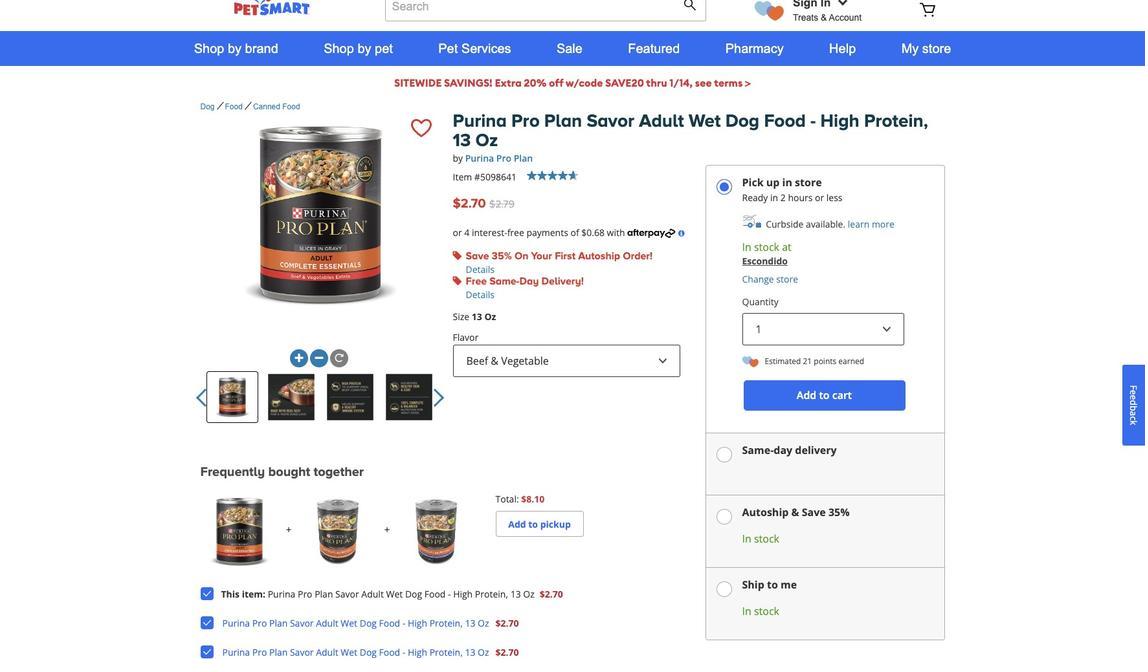 Task type: locate. For each thing, give the bounding box(es) containing it.
quantity
[[742, 296, 779, 308]]

store up hours
[[795, 176, 822, 190]]

purina
[[453, 111, 507, 133], [465, 152, 494, 165], [268, 589, 295, 601], [222, 618, 250, 630], [222, 647, 250, 659]]

0 vertical spatial save
[[466, 250, 489, 263]]

store inside 'change store' "link"
[[777, 273, 798, 286]]

treats & account link
[[793, 0, 862, 23]]

None checkbox
[[200, 616, 216, 631]]

item:
[[242, 589, 265, 601]]

w/code
[[566, 76, 603, 89]]

0 horizontal spatial same-
[[490, 275, 520, 289]]

shop
[[194, 41, 224, 56], [324, 41, 354, 56]]

3 purina pro plan savor adult wet dog food - high protein, 13 oz image from the left
[[397, 493, 475, 571]]

2 purina pro plan savor adult wet dog food - high protein, 13 oz from the top
[[222, 647, 489, 659]]

0 vertical spatial purina pro plan savor adult wet dog food - high protein, 13 oz link
[[219, 614, 493, 634]]

treats & account
[[793, 12, 862, 23]]

13
[[453, 130, 471, 153], [472, 311, 482, 323], [511, 589, 521, 601], [465, 618, 476, 630], [465, 647, 476, 659]]

learn more link
[[848, 218, 895, 231]]

free
[[466, 275, 487, 289]]

in
[[782, 176, 792, 190], [770, 192, 778, 204], [742, 240, 752, 255], [742, 532, 752, 547], [742, 605, 752, 619]]

details link up size 13 oz
[[466, 289, 495, 301]]

purina pro plan link
[[465, 152, 533, 165]]

dog link
[[200, 102, 215, 111]]

free
[[507, 226, 524, 239]]

details up size 13 oz
[[466, 289, 495, 301]]

in stock down 'ship'
[[742, 605, 780, 619]]

on
[[515, 250, 529, 263]]

to inside "button"
[[819, 389, 830, 403]]

1 pet from the left
[[375, 41, 393, 56]]

1 vertical spatial in stock
[[742, 605, 780, 619]]

1 vertical spatial &
[[792, 506, 799, 520]]

purina pro plan savor adult wet dog food - high protein, 13 oz image
[[200, 493, 278, 571], [299, 493, 377, 571], [397, 493, 475, 571]]

1 horizontal spatial autoship
[[742, 506, 789, 520]]

k
[[1128, 421, 1140, 425]]

1 stock from the top
[[754, 240, 780, 255]]

same- right sd 'element' on the right bottom
[[742, 444, 774, 458]]

save 35% on your first autoship order!
[[466, 250, 653, 263]]

2 vertical spatial stock
[[754, 605, 780, 619]]

to left the cart
[[819, 389, 830, 403]]

food link
[[225, 102, 243, 111]]

stock down autoship & save 35%
[[754, 532, 780, 547]]

1 vertical spatial to
[[767, 578, 778, 592]]

e down f
[[1128, 395, 1140, 400]]

1 purina pro plan savor adult wet dog food - high protein, 13 oz image from the left
[[200, 493, 278, 571]]

stock for autoship
[[754, 532, 780, 547]]

2 horizontal spatial purina pro plan savor adult wet dog food - high protein, 13 oz image
[[397, 493, 475, 571]]

purina pro plan savor adult wet dog food - high protein, 13 oz for 1st 'purina pro plan savor adult wet dog food - high protein, 13 oz' link from the top
[[222, 618, 489, 630]]

2 tag image from the top
[[453, 276, 462, 285]]

loyalty icon image
[[755, 1, 784, 21]]

savor inside purina pro plan savor adult wet dog food - high protein, 13 oz by purina pro plan
[[587, 111, 635, 133]]

details for save
[[466, 263, 495, 276]]

store for my store
[[923, 41, 951, 56]]

details down interest-
[[466, 263, 495, 276]]

same- right free
[[490, 275, 520, 289]]

store inside the my store link
[[923, 41, 951, 56]]

me
[[781, 578, 797, 592]]

details
[[466, 263, 495, 276], [466, 289, 495, 301]]

bought
[[268, 465, 310, 481]]

0 vertical spatial to
[[819, 389, 830, 403]]

pharmacy
[[726, 41, 784, 56]]

0 vertical spatial stock
[[754, 240, 780, 255]]

1 details from the top
[[466, 263, 495, 276]]

thru
[[646, 76, 667, 89]]

2 purina pro plan savor adult wet dog food - high protein, 13 oz image from the left
[[299, 493, 377, 571]]

change
[[742, 273, 774, 286]]

stock up escondido
[[754, 240, 780, 255]]

None search field
[[385, 0, 706, 34]]

1 horizontal spatial save
[[802, 506, 826, 520]]

store right my
[[923, 41, 951, 56]]

my store link
[[879, 31, 974, 66]]

1 vertical spatial stock
[[754, 532, 780, 547]]

0 vertical spatial details link
[[466, 263, 495, 276]]

0 horizontal spatial to
[[767, 578, 778, 592]]

& down the same-day delivery
[[792, 506, 799, 520]]

plan
[[544, 111, 582, 133], [514, 152, 533, 165], [315, 589, 333, 601], [269, 618, 288, 630], [269, 647, 288, 659]]

purina pro plan savor adult wet dog food - high protein, 13 oz for 1st 'purina pro plan savor adult wet dog food - high protein, 13 oz' link from the bottom of the page
[[222, 647, 489, 659]]

0 horizontal spatial by
[[228, 41, 242, 56]]

autoship down $0.68
[[578, 250, 620, 263]]

or left less
[[815, 192, 824, 204]]

1 horizontal spatial shop
[[324, 41, 354, 56]]

1 vertical spatial save
[[802, 506, 826, 520]]

None submit
[[684, 0, 700, 14]]

2 shop from the left
[[324, 41, 354, 56]]

to for add
[[819, 389, 830, 403]]

0 horizontal spatial shop
[[194, 41, 224, 56]]

save down delivery
[[802, 506, 826, 520]]

featured
[[628, 41, 680, 56]]

1 details link from the top
[[466, 263, 495, 276]]

auto element
[[716, 510, 732, 525]]

1 horizontal spatial &
[[821, 12, 827, 23]]

1 horizontal spatial purina pro plan savor adult wet dog food - high protein, 13 oz image
[[299, 493, 377, 571]]

& right the "treats"
[[821, 12, 827, 23]]

curbside
[[766, 218, 804, 231]]

2 pet from the left
[[439, 41, 458, 56]]

by
[[228, 41, 242, 56], [358, 41, 371, 56], [453, 152, 463, 165]]

points
[[814, 356, 837, 367]]

pet inside pet services link
[[439, 41, 458, 56]]

add
[[797, 389, 817, 403]]

save
[[466, 250, 489, 263], [802, 506, 826, 520]]

tag image
[[453, 251, 462, 260], [453, 276, 462, 285]]

1 horizontal spatial pet
[[439, 41, 458, 56]]

frequently
[[200, 465, 265, 481]]

dog inside purina pro plan savor adult wet dog food - high protein, 13 oz by purina pro plan
[[726, 111, 760, 133]]

0 vertical spatial autoship
[[578, 250, 620, 263]]

by inside purina pro plan savor adult wet dog food - high protein, 13 oz by purina pro plan
[[453, 152, 463, 165]]

1 horizontal spatial by
[[358, 41, 371, 56]]

0 horizontal spatial or
[[453, 226, 462, 239]]

savor
[[587, 111, 635, 133], [335, 589, 359, 601], [290, 618, 314, 630], [290, 647, 314, 659]]

estimated 21 points earned
[[765, 356, 864, 367]]

autoship right auto element
[[742, 506, 789, 520]]

stock down ship to me
[[754, 605, 780, 619]]

35%
[[492, 250, 512, 263], [829, 506, 850, 520]]

0 vertical spatial details
[[466, 263, 495, 276]]

wet
[[689, 111, 721, 133], [386, 589, 403, 601], [341, 618, 357, 630], [341, 647, 357, 659]]

None checkbox
[[200, 587, 216, 602], [200, 645, 216, 660], [200, 587, 216, 602], [200, 645, 216, 660]]

petsmart image
[[210, 0, 333, 16]]

brand
[[245, 41, 278, 56]]

1 vertical spatial store
[[795, 176, 822, 190]]

details link down interest-
[[466, 263, 495, 276]]

1 shop from the left
[[194, 41, 224, 56]]

1 horizontal spatial or
[[815, 192, 824, 204]]

purina pro plan savor adult wet dog food - high protein, 13 oz
[[222, 618, 489, 630], [222, 647, 489, 659]]

in stock down autoship & save 35%
[[742, 532, 780, 547]]

1 in stock from the top
[[742, 532, 780, 547]]

5098641
[[480, 171, 517, 183]]

1 e from the top
[[1128, 390, 1140, 395]]

2 horizontal spatial by
[[453, 152, 463, 165]]

to left me at the right
[[767, 578, 778, 592]]

f e e d b a c k button
[[1123, 365, 1145, 446]]

ship to me
[[742, 578, 797, 592]]

tag image down $2.70 $2.79
[[453, 251, 462, 260]]

3 stock from the top
[[754, 605, 780, 619]]

0 vertical spatial store
[[923, 41, 951, 56]]

change store
[[742, 273, 798, 286]]

protein,
[[864, 111, 928, 133], [475, 589, 508, 601], [430, 618, 463, 630], [430, 647, 463, 659]]

0 vertical spatial purina pro plan savor adult wet dog food - high protein, 13 oz
[[222, 618, 489, 630]]

e up d
[[1128, 390, 1140, 395]]

0 vertical spatial same-
[[490, 275, 520, 289]]

1 vertical spatial purina pro plan savor adult wet dog food - high protein, 13 oz
[[222, 647, 489, 659]]

1 vertical spatial details
[[466, 289, 495, 301]]

pro
[[512, 111, 540, 133], [496, 152, 512, 165], [298, 589, 312, 601], [252, 618, 267, 630], [252, 647, 267, 659]]

d
[[1128, 400, 1140, 406]]

0 horizontal spatial pet
[[375, 41, 393, 56]]

b
[[1128, 406, 1140, 411]]

1 horizontal spatial to
[[819, 389, 830, 403]]

oz inside purina pro plan savor adult wet dog food - high protein, 13 oz by purina pro plan
[[476, 130, 498, 153]]

1 tag image from the top
[[453, 251, 462, 260]]

store down escondido
[[777, 273, 798, 286]]

at
[[782, 240, 792, 255]]

1 vertical spatial tag image
[[453, 276, 462, 285]]

in up escondido
[[742, 240, 752, 255]]

tag image left free
[[453, 276, 462, 285]]

0 horizontal spatial purina pro plan savor adult wet dog food - high protein, 13 oz image
[[200, 493, 278, 571]]

save up free
[[466, 250, 489, 263]]

terms
[[714, 76, 743, 89]]

&
[[821, 12, 827, 23], [792, 506, 799, 520]]

1 vertical spatial purina pro plan savor adult wet dog food - high protein, 13 oz link
[[219, 643, 493, 660]]

details link for free
[[466, 289, 495, 301]]

in down 'ship'
[[742, 605, 752, 619]]

size 13 oz
[[453, 311, 496, 323]]

1 horizontal spatial same-
[[742, 444, 774, 458]]

or left 4
[[453, 226, 462, 239]]

0 vertical spatial &
[[821, 12, 827, 23]]

0 vertical spatial 35%
[[492, 250, 512, 263]]

0 vertical spatial or
[[815, 192, 824, 204]]

store for change store
[[777, 273, 798, 286]]

2 details from the top
[[466, 289, 495, 301]]

estimated
[[765, 356, 801, 367]]

to
[[819, 389, 830, 403], [767, 578, 778, 592]]

up
[[766, 176, 780, 190]]

e
[[1128, 390, 1140, 395], [1128, 395, 1140, 400]]

1 vertical spatial details link
[[466, 289, 495, 301]]

2 stock from the top
[[754, 532, 780, 547]]

store
[[923, 41, 951, 56], [795, 176, 822, 190], [777, 273, 798, 286]]

0 horizontal spatial &
[[792, 506, 799, 520]]

not favorited image
[[411, 119, 432, 137]]

total: $8.10
[[496, 493, 545, 506]]

1 vertical spatial 35%
[[829, 506, 850, 520]]

payments
[[527, 226, 568, 239]]

autoship
[[578, 250, 620, 263], [742, 506, 789, 520]]

2 e from the top
[[1128, 395, 1140, 400]]

ready
[[742, 192, 768, 204]]

0 horizontal spatial save
[[466, 250, 489, 263]]

1 vertical spatial or
[[453, 226, 462, 239]]

0 vertical spatial in stock
[[742, 532, 780, 547]]

in stock
[[742, 532, 780, 547], [742, 605, 780, 619]]

item # 5098641
[[453, 171, 517, 183]]

in stock at escondido
[[742, 240, 792, 267]]

- inside purina pro plan savor adult wet dog food - high protein, 13 oz by purina pro plan
[[811, 111, 816, 133]]

shop for shop by brand
[[194, 41, 224, 56]]

1 purina pro plan savor adult wet dog food - high protein, 13 oz from the top
[[222, 618, 489, 630]]

high inside purina pro plan savor adult wet dog food - high protein, 13 oz by purina pro plan
[[821, 111, 860, 133]]

save20
[[605, 76, 644, 89]]

sd element
[[716, 448, 732, 463]]

wet inside purina pro plan savor adult wet dog food - high protein, 13 oz by purina pro plan
[[689, 111, 721, 133]]

2 vertical spatial store
[[777, 273, 798, 286]]

2 details link from the top
[[466, 289, 495, 301]]

oz
[[476, 130, 498, 153], [485, 311, 496, 323], [523, 589, 535, 601], [478, 618, 489, 630], [478, 647, 489, 659]]

0 vertical spatial tag image
[[453, 251, 462, 260]]

add to cart button
[[744, 381, 905, 411]]

2 in stock from the top
[[742, 605, 780, 619]]

13 inside purina pro plan savor adult wet dog food - high protein, 13 oz by purina pro plan
[[453, 130, 471, 153]]

adult
[[639, 111, 684, 133], [362, 589, 384, 601], [316, 618, 338, 630], [316, 647, 338, 659]]



Task type: describe. For each thing, give the bounding box(es) containing it.
sitewide
[[394, 76, 442, 89]]

$0.68
[[582, 226, 605, 239]]

a
[[1128, 411, 1140, 416]]

0 horizontal spatial autoship
[[578, 250, 620, 263]]

pharmacy link
[[703, 31, 807, 66]]

1 vertical spatial autoship
[[742, 506, 789, 520]]

protein, inside purina pro plan savor adult wet dog food - high protein, 13 oz by purina pro plan
[[864, 111, 928, 133]]

first
[[555, 250, 576, 263]]

day
[[520, 275, 539, 289]]

change store link
[[742, 273, 924, 286]]

$8.10
[[521, 493, 545, 506]]

hours
[[788, 192, 813, 204]]

1/14,
[[670, 76, 693, 89]]

1 vertical spatial same-
[[742, 444, 774, 458]]

this item: purina pro plan savor adult wet dog food - high protein, 13 oz
[[221, 589, 535, 601]]

f e e d b a c k
[[1128, 385, 1140, 425]]

details link for save
[[466, 263, 495, 276]]

help link
[[807, 31, 879, 66]]

2
[[781, 192, 786, 204]]

store inside pick up in store ready in 2 hours or less
[[795, 176, 822, 190]]

pet services link
[[416, 31, 534, 66]]

tag image for save 35% on your first autoship order!
[[453, 251, 462, 260]]

day
[[774, 444, 793, 458]]

1 horizontal spatial 35%
[[829, 506, 850, 520]]

or 4 interest-free payments of $0.68 with
[[453, 226, 628, 239]]

by for brand
[[228, 41, 242, 56]]

canned food
[[253, 102, 300, 111]]

tag image for free same-day delivery!
[[453, 276, 462, 285]]

shop by brand link
[[171, 31, 301, 66]]

my
[[902, 41, 919, 56]]

& for account
[[821, 12, 827, 23]]

add to cart
[[797, 389, 852, 403]]

pet inside shop by pet link
[[375, 41, 393, 56]]

cart
[[832, 389, 852, 403]]

adult inside purina pro plan savor adult wet dog food - high protein, 13 oz by purina pro plan
[[639, 111, 684, 133]]

$2.70 $2.79
[[453, 196, 515, 212]]

reset image
[[335, 354, 343, 363]]

savings!
[[444, 76, 493, 89]]

c
[[1128, 416, 1140, 421]]

canned food link
[[253, 102, 300, 111]]

or inside pick up in store ready in 2 hours or less
[[815, 192, 824, 204]]

pet services
[[439, 41, 511, 56]]

total:
[[496, 493, 519, 506]]

purina pro plan savor adult wet dog food - high protein, 13 oz by purina pro plan
[[453, 111, 928, 165]]

canned
[[253, 102, 280, 111]]

in inside in stock at escondido
[[742, 240, 752, 255]]

in right up
[[782, 176, 792, 190]]

interest-
[[472, 226, 507, 239]]

1 purina pro plan savor adult wet dog food - high protein, 13 oz link from the top
[[219, 614, 493, 634]]

account
[[829, 12, 862, 23]]

in stock for ship
[[742, 605, 780, 619]]

order!
[[623, 250, 653, 263]]

your
[[531, 250, 552, 263]]

escondido
[[742, 255, 788, 267]]

shop by pet
[[324, 41, 393, 56]]

shop by brand
[[194, 41, 278, 56]]

in left 2
[[770, 192, 778, 204]]

treats
[[793, 12, 819, 23]]

2 purina pro plan savor adult wet dog food - high protein, 13 oz link from the top
[[219, 643, 493, 660]]

my store
[[902, 41, 951, 56]]

size
[[453, 311, 470, 323]]

same-day delivery
[[742, 444, 837, 458]]

& for save
[[792, 506, 799, 520]]

more
[[872, 218, 895, 231]]

zoomout image
[[315, 354, 323, 363]]

curbside available. learn more
[[764, 218, 895, 231]]

>
[[745, 76, 751, 89]]

delivery!
[[542, 275, 584, 289]]

pick
[[742, 176, 764, 190]]

pick up in store ready in 2 hours or less
[[742, 176, 843, 204]]

sitewide savings! extra 20% off w/code save20 thru 1/14, see terms > link
[[394, 76, 751, 89]]

ship
[[742, 578, 765, 592]]

to for ship
[[767, 578, 778, 592]]

featured link
[[605, 31, 703, 66]]

sale
[[557, 41, 583, 56]]

sitewide savings! extra 20% off w/code save20 thru 1/14, see terms >
[[394, 76, 751, 89]]

21
[[803, 356, 812, 367]]

item
[[453, 171, 472, 183]]

learn
[[848, 218, 870, 231]]

#
[[475, 171, 480, 183]]

in up 'ship'
[[742, 532, 752, 547]]

extra
[[495, 76, 522, 89]]

food inside purina pro plan savor adult wet dog food - high protein, 13 oz by purina pro plan
[[764, 111, 806, 133]]

dog
[[200, 102, 215, 111]]

ispu element
[[716, 180, 732, 195]]

sale link
[[534, 31, 605, 66]]

shop for shop by pet
[[324, 41, 354, 56]]

search text field
[[385, 0, 706, 21]]

by for pet
[[358, 41, 371, 56]]

stock for ship
[[754, 605, 780, 619]]

this
[[221, 589, 240, 601]]

0 horizontal spatial 35%
[[492, 250, 512, 263]]

available.
[[806, 218, 846, 231]]

off
[[549, 76, 564, 89]]

services
[[462, 41, 511, 56]]

zoomin image
[[295, 354, 303, 363]]

details for free
[[466, 289, 495, 301]]

with
[[607, 226, 625, 239]]

stock inside in stock at escondido
[[754, 240, 780, 255]]

in stock for autoship
[[742, 532, 780, 547]]

less
[[827, 192, 843, 204]]

sth element
[[716, 582, 732, 598]]

earned
[[839, 356, 864, 367]]

of
[[571, 226, 579, 239]]

help
[[829, 41, 856, 56]]



Task type: vqa. For each thing, say whether or not it's contained in the screenshot.
ON
yes



